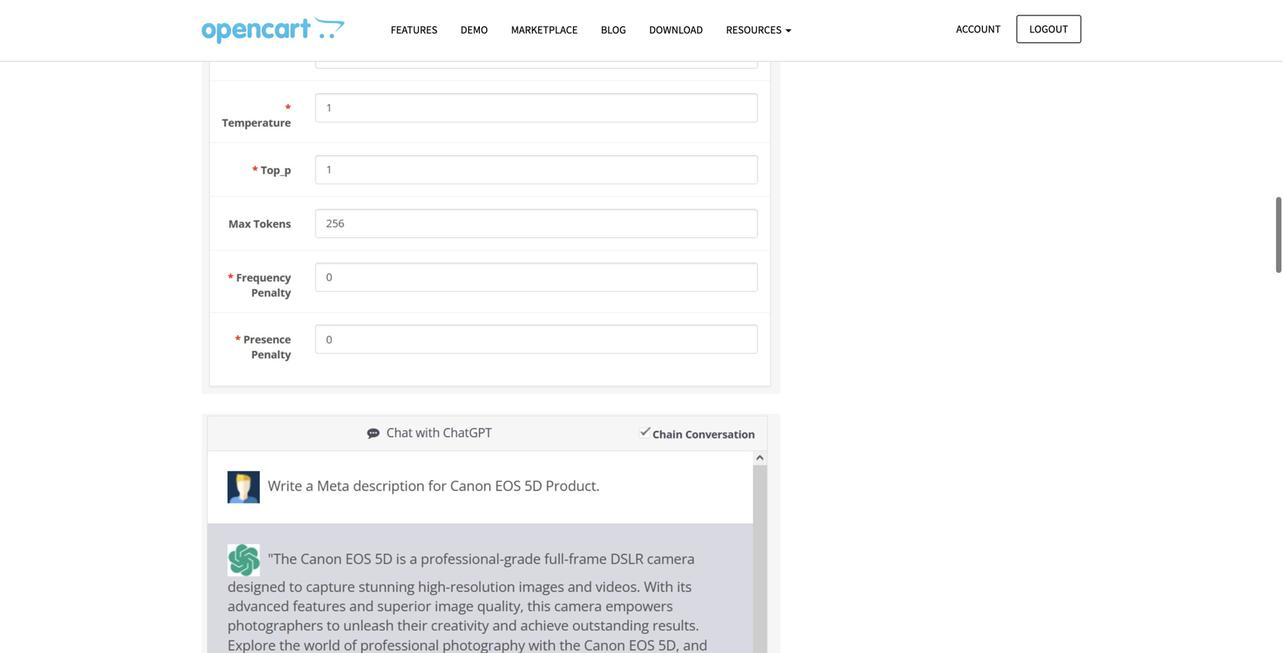 Task type: locate. For each thing, give the bounding box(es) containing it.
features link
[[379, 16, 449, 43]]

account link
[[944, 15, 1014, 43]]

blog
[[601, 23, 626, 37]]

demo link
[[449, 16, 500, 43]]

download
[[649, 23, 703, 37]]

marketplace link
[[500, 16, 590, 43]]

features
[[391, 23, 438, 37]]

logout
[[1030, 22, 1069, 36]]

demo
[[461, 23, 488, 37]]

blog link
[[590, 16, 638, 43]]



Task type: describe. For each thing, give the bounding box(es) containing it.
marketplace
[[511, 23, 578, 37]]

account
[[957, 22, 1001, 36]]

opencart - chatgpt for opencart image
[[202, 16, 345, 44]]

resources
[[726, 23, 784, 37]]

download link
[[638, 16, 715, 43]]

logout link
[[1017, 15, 1082, 43]]

resources link
[[715, 16, 803, 43]]



Task type: vqa. For each thing, say whether or not it's contained in the screenshot.
THE ACCOUNT link
yes



